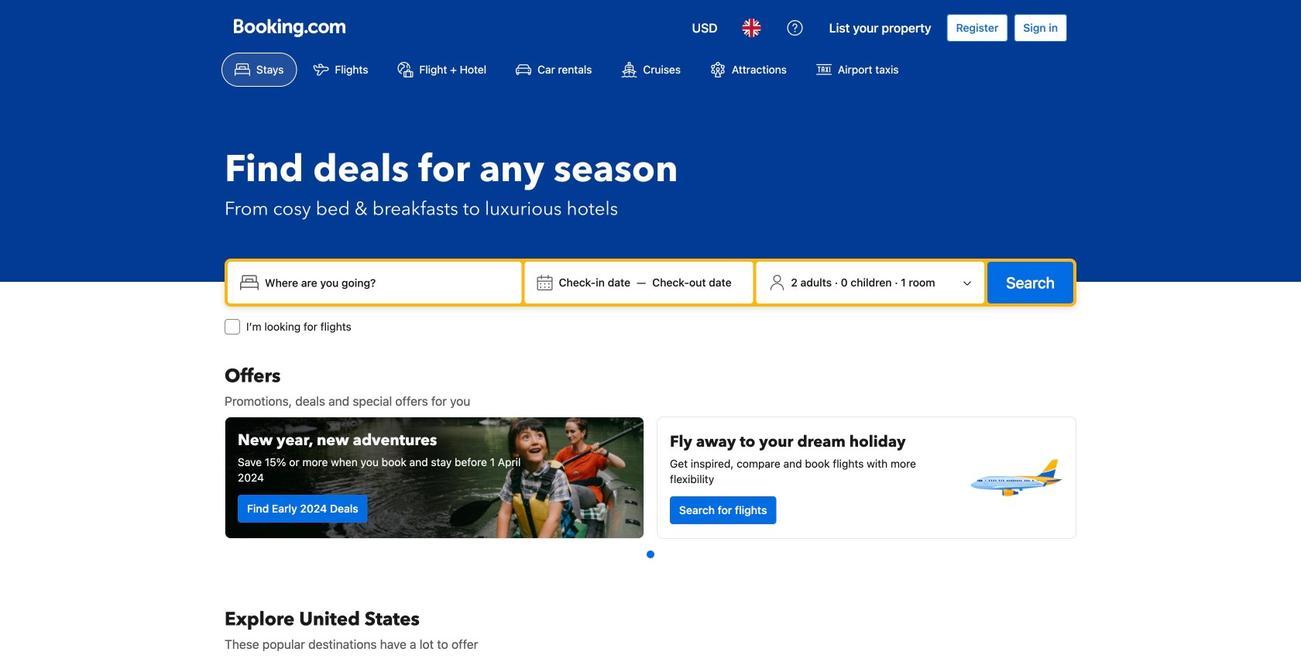 Task type: describe. For each thing, give the bounding box(es) containing it.
a young girl and woman kayak on a river image
[[226, 418, 644, 539]]

Where are you going? field
[[259, 269, 516, 297]]

booking.com image
[[234, 19, 346, 37]]



Task type: locate. For each thing, give the bounding box(es) containing it.
progress bar
[[647, 551, 655, 559]]

fly away to your dream holiday image
[[968, 430, 1064, 526]]

main content
[[219, 364, 1083, 663]]



Task type: vqa. For each thing, say whether or not it's contained in the screenshot.
leftmost map
no



